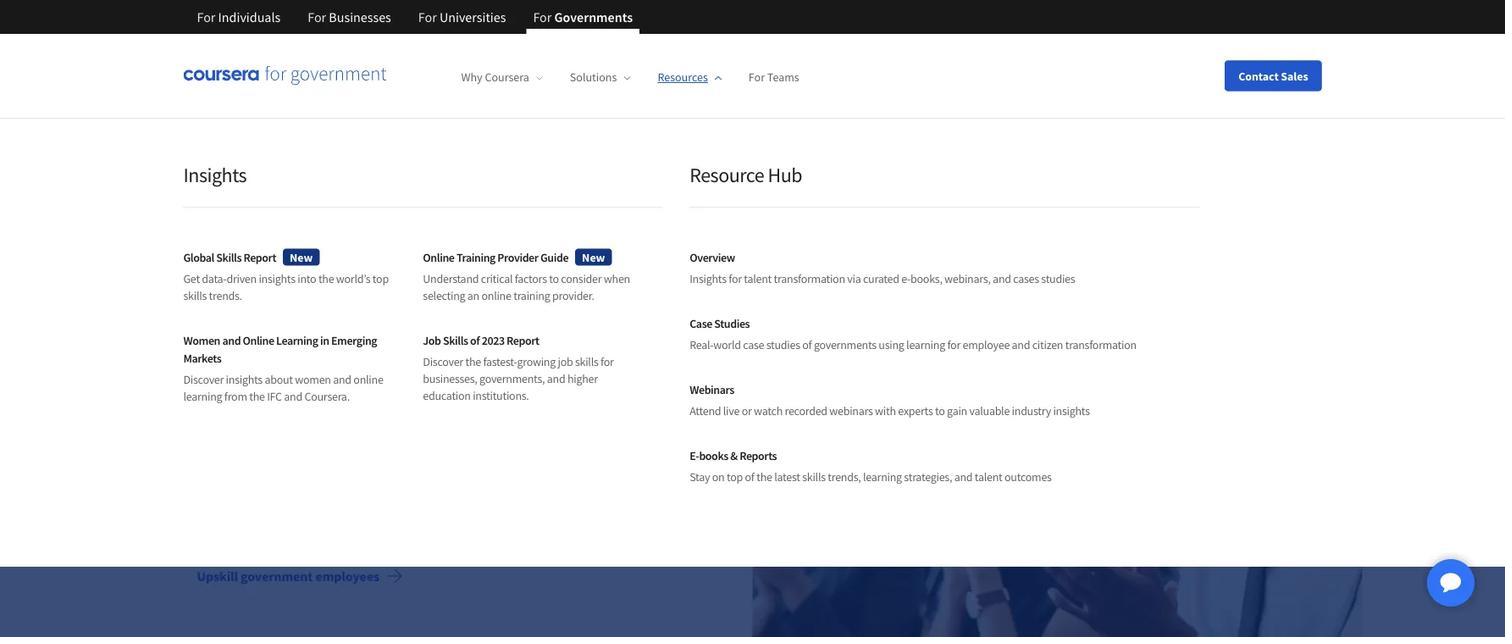 Task type: vqa. For each thing, say whether or not it's contained in the screenshot.
the Emerging
yes



Task type: locate. For each thing, give the bounding box(es) containing it.
employees inside equip citizens and government employees with in- demand skills
[[197, 274, 435, 342]]

training
[[457, 250, 496, 265]]

0 horizontal spatial online
[[243, 333, 274, 348]]

for governments
[[533, 8, 633, 25]]

0 horizontal spatial studies
[[767, 337, 800, 352]]

2 horizontal spatial of
[[803, 337, 812, 352]]

&
[[731, 448, 738, 463]]

watch
[[754, 403, 783, 419]]

of left governments
[[803, 337, 812, 352]]

citizens
[[332, 166, 497, 234]]

2 horizontal spatial learning
[[907, 337, 945, 352]]

1 vertical spatial government
[[241, 568, 313, 585]]

the inside women and online learning in emerging markets discover insights about women and online learning from the ifc and coursera.
[[249, 389, 265, 404]]

for for businesses
[[308, 8, 326, 25]]

to inside webinars attend live or watch recorded webinars with experts to gain valuable industry insights
[[935, 403, 945, 419]]

1 vertical spatial to
[[935, 403, 945, 419]]

online down emerging
[[354, 372, 383, 387]]

top right on
[[727, 469, 743, 485]]

insights inside webinars attend live or watch recorded webinars with experts to gain valuable industry insights
[[1053, 403, 1090, 419]]

1 new from the left
[[290, 250, 313, 265]]

report inside job skills of 2023 report discover the fastest-growing job skills for businesses, governments, and higher education institutions.
[[507, 333, 539, 348]]

for inside job skills of 2023 report discover the fastest-growing job skills for businesses, governments, and higher education institutions.
[[601, 354, 614, 369]]

for left governments
[[533, 8, 552, 25]]

with inside webinars attend live or watch recorded webinars with experts to gain valuable industry insights
[[875, 403, 896, 419]]

discover inside women and online learning in emerging markets discover insights about women and online learning from the ifc and coursera.
[[183, 372, 224, 387]]

1 vertical spatial top
[[727, 469, 743, 485]]

1 vertical spatial talent
[[975, 469, 1003, 485]]

into
[[298, 271, 316, 286]]

the left fastest-
[[466, 354, 481, 369]]

discover down "markets"
[[183, 372, 224, 387]]

for businesses
[[308, 8, 391, 25]]

for for individuals
[[197, 8, 216, 25]]

insights inside overview insights for talent transformation via curated e-books, webinars, and cases studies
[[690, 271, 727, 286]]

with
[[444, 274, 542, 342], [875, 403, 896, 419]]

2 horizontal spatial for
[[948, 337, 961, 352]]

online left learning
[[243, 333, 274, 348]]

1 horizontal spatial insights
[[690, 271, 727, 286]]

1 vertical spatial for
[[948, 337, 961, 352]]

talent left "outcomes"
[[975, 469, 1003, 485]]

upskill
[[197, 568, 238, 585]]

valuable
[[970, 403, 1010, 419]]

skills for of
[[443, 333, 468, 348]]

0 vertical spatial insights
[[183, 162, 247, 187]]

for teams link
[[749, 70, 800, 85]]

skills inside job skills of 2023 report discover the fastest-growing job skills for businesses, governments, and higher education institutions.
[[575, 354, 599, 369]]

via
[[847, 271, 861, 286]]

and
[[506, 166, 590, 234], [993, 271, 1011, 286], [222, 333, 241, 348], [1012, 337, 1030, 352], [547, 371, 565, 386], [333, 372, 351, 387], [284, 389, 302, 404], [955, 469, 973, 485]]

insights
[[183, 162, 247, 187], [690, 271, 727, 286]]

consider
[[561, 271, 602, 286]]

job
[[558, 354, 573, 369]]

1 vertical spatial report
[[507, 333, 539, 348]]

1 horizontal spatial of
[[745, 469, 755, 485]]

insights left into
[[259, 271, 295, 286]]

contact
[[1239, 68, 1279, 83]]

to down guide
[[549, 271, 559, 286]]

1 horizontal spatial new
[[582, 250, 605, 265]]

skills inside "get data-driven insights into the world's top skills trends."
[[183, 288, 207, 303]]

equip citizens and government employees with in- demand skills
[[197, 166, 609, 397]]

and inside e-books & reports stay on top of the latest skills trends, learning strategies, and talent outcomes
[[955, 469, 973, 485]]

talent inside overview insights for talent transformation via curated e-books, webinars, and cases studies
[[744, 271, 772, 286]]

universities
[[440, 8, 506, 25]]

in
[[320, 333, 329, 348]]

for left businesses in the left of the page
[[308, 8, 326, 25]]

0 vertical spatial discover
[[423, 354, 463, 369]]

0 vertical spatial online
[[482, 288, 511, 303]]

understand critical factors to consider when selecting an online training provider.
[[423, 271, 630, 303]]

0 vertical spatial report
[[244, 250, 276, 265]]

solutions
[[570, 70, 617, 85]]

top inside e-books & reports stay on top of the latest skills trends, learning strategies, and talent outcomes
[[727, 469, 743, 485]]

and left cases
[[993, 271, 1011, 286]]

0 vertical spatial studies
[[1042, 271, 1075, 286]]

1 horizontal spatial report
[[507, 333, 539, 348]]

of left 2023
[[470, 333, 480, 348]]

1 horizontal spatial to
[[935, 403, 945, 419]]

0 horizontal spatial of
[[470, 333, 480, 348]]

individuals
[[218, 8, 281, 25]]

0 vertical spatial transformation
[[774, 271, 845, 286]]

0 vertical spatial to
[[549, 271, 559, 286]]

coursera
[[485, 70, 529, 85]]

an
[[468, 288, 480, 303]]

of
[[470, 333, 480, 348], [803, 337, 812, 352], [745, 469, 755, 485]]

0 horizontal spatial transformation
[[774, 271, 845, 286]]

0 vertical spatial insights
[[259, 271, 295, 286]]

learning right trends,
[[863, 469, 902, 485]]

skills for report
[[216, 250, 242, 265]]

webinars attend live or watch recorded webinars with experts to gain valuable industry insights
[[690, 382, 1090, 419]]

talent up studies
[[744, 271, 772, 286]]

businesses,
[[423, 371, 477, 386]]

1 horizontal spatial skills
[[443, 333, 468, 348]]

ifc
[[267, 389, 282, 404]]

industry
[[1012, 403, 1051, 419]]

studies right case in the bottom of the page
[[767, 337, 800, 352]]

for left employee
[[948, 337, 961, 352]]

1 vertical spatial discover
[[183, 372, 224, 387]]

report up driven
[[244, 250, 276, 265]]

0 horizontal spatial new
[[290, 250, 313, 265]]

0 horizontal spatial report
[[244, 250, 276, 265]]

and right women
[[222, 333, 241, 348]]

for left universities
[[418, 8, 437, 25]]

discover up "businesses,"
[[423, 354, 463, 369]]

for
[[729, 271, 742, 286], [948, 337, 961, 352], [601, 354, 614, 369]]

transformation left via
[[774, 271, 845, 286]]

0 horizontal spatial discover
[[183, 372, 224, 387]]

education
[[423, 388, 471, 403]]

provider.
[[552, 288, 595, 303]]

2 vertical spatial learning
[[863, 469, 902, 485]]

online up understand on the left top
[[423, 250, 455, 265]]

learning left from
[[183, 389, 222, 404]]

and left citizen
[[1012, 337, 1030, 352]]

0 horizontal spatial for
[[601, 354, 614, 369]]

recorded
[[785, 403, 828, 419]]

world's
[[336, 271, 371, 286]]

equip
[[197, 166, 323, 234]]

learning inside e-books & reports stay on top of the latest skills trends, learning strategies, and talent outcomes
[[863, 469, 902, 485]]

transformation right citizen
[[1066, 337, 1137, 352]]

skills inside job skills of 2023 report discover the fastest-growing job skills for businesses, governments, and higher education institutions.
[[443, 333, 468, 348]]

insights down overview
[[690, 271, 727, 286]]

0 horizontal spatial to
[[549, 271, 559, 286]]

and up guide
[[506, 166, 590, 234]]

0 vertical spatial with
[[444, 274, 542, 342]]

discover
[[423, 354, 463, 369], [183, 372, 224, 387]]

the left ifc at the left bottom of page
[[249, 389, 265, 404]]

to left 'gain' at the bottom right
[[935, 403, 945, 419]]

the down reports
[[757, 469, 772, 485]]

1 horizontal spatial with
[[875, 403, 896, 419]]

talent
[[744, 271, 772, 286], [975, 469, 1003, 485]]

0 horizontal spatial learning
[[183, 389, 222, 404]]

government
[[197, 220, 465, 288], [241, 568, 313, 585]]

real-
[[690, 337, 714, 352]]

learning right using
[[907, 337, 945, 352]]

0 vertical spatial online
[[423, 250, 455, 265]]

resource
[[690, 162, 764, 187]]

why
[[461, 70, 483, 85]]

0 vertical spatial top
[[373, 271, 389, 286]]

banner navigation
[[183, 0, 647, 34]]

institutions.
[[473, 388, 529, 403]]

insights inside women and online learning in emerging markets discover insights about women and online learning from the ifc and coursera.
[[226, 372, 263, 387]]

skills right job
[[443, 333, 468, 348]]

1 horizontal spatial discover
[[423, 354, 463, 369]]

2 vertical spatial insights
[[1053, 403, 1090, 419]]

data-
[[202, 271, 227, 286]]

for down overview
[[729, 271, 742, 286]]

0 horizontal spatial skills
[[216, 250, 242, 265]]

trends,
[[828, 469, 861, 485]]

upskill government employees link
[[183, 556, 417, 596]]

1 horizontal spatial top
[[727, 469, 743, 485]]

1 horizontal spatial online
[[482, 288, 511, 303]]

online inside women and online learning in emerging markets discover insights about women and online learning from the ifc and coursera.
[[243, 333, 274, 348]]

new up into
[[290, 250, 313, 265]]

1 vertical spatial online
[[354, 372, 383, 387]]

1 horizontal spatial for
[[729, 271, 742, 286]]

report
[[244, 250, 276, 265], [507, 333, 539, 348]]

insights up from
[[226, 372, 263, 387]]

for left individuals
[[197, 8, 216, 25]]

1 horizontal spatial online
[[423, 250, 455, 265]]

of down reports
[[745, 469, 755, 485]]

and down job
[[547, 371, 565, 386]]

skills inside equip citizens and government employees with in- demand skills
[[389, 328, 498, 397]]

studies right cases
[[1042, 271, 1075, 286]]

0 vertical spatial skills
[[216, 250, 242, 265]]

skills up driven
[[216, 250, 242, 265]]

online down critical
[[482, 288, 511, 303]]

1 vertical spatial skills
[[443, 333, 468, 348]]

talent inside e-books & reports stay on top of the latest skills trends, learning strategies, and talent outcomes
[[975, 469, 1003, 485]]

0 vertical spatial talent
[[744, 271, 772, 286]]

0 horizontal spatial talent
[[744, 271, 772, 286]]

1 vertical spatial with
[[875, 403, 896, 419]]

report up growing on the bottom of page
[[507, 333, 539, 348]]

insights
[[259, 271, 295, 286], [226, 372, 263, 387], [1053, 403, 1090, 419]]

to inside understand critical factors to consider when selecting an online training provider.
[[549, 271, 559, 286]]

1 vertical spatial transformation
[[1066, 337, 1137, 352]]

for left "teams"
[[749, 70, 765, 85]]

0 vertical spatial for
[[729, 271, 742, 286]]

top right world's
[[373, 271, 389, 286]]

new
[[290, 250, 313, 265], [582, 250, 605, 265]]

2 new from the left
[[582, 250, 605, 265]]

0 horizontal spatial top
[[373, 271, 389, 286]]

employees
[[197, 274, 435, 342], [316, 568, 380, 585]]

employee
[[963, 337, 1010, 352]]

and right strategies,
[[955, 469, 973, 485]]

global
[[183, 250, 214, 265]]

women
[[183, 333, 220, 348]]

0 vertical spatial government
[[197, 220, 465, 288]]

2 vertical spatial for
[[601, 354, 614, 369]]

1 vertical spatial online
[[243, 333, 274, 348]]

0 horizontal spatial with
[[444, 274, 542, 342]]

insights up the global skills report
[[183, 162, 247, 187]]

1 horizontal spatial transformation
[[1066, 337, 1137, 352]]

1 horizontal spatial studies
[[1042, 271, 1075, 286]]

studies inside overview insights for talent transformation via curated e-books, webinars, and cases studies
[[1042, 271, 1075, 286]]

1 vertical spatial learning
[[183, 389, 222, 404]]

resource hub
[[690, 162, 802, 187]]

insights right industry
[[1053, 403, 1090, 419]]

1 horizontal spatial talent
[[975, 469, 1003, 485]]

2023
[[482, 333, 505, 348]]

1 vertical spatial insights
[[690, 271, 727, 286]]

new up consider
[[582, 250, 605, 265]]

1 vertical spatial studies
[[767, 337, 800, 352]]

1 vertical spatial insights
[[226, 372, 263, 387]]

job skills of 2023 report discover the fastest-growing job skills for businesses, governments, and higher education institutions.
[[423, 333, 614, 403]]

1 horizontal spatial learning
[[863, 469, 902, 485]]

to
[[549, 271, 559, 286], [935, 403, 945, 419]]

on
[[712, 469, 725, 485]]

0 vertical spatial learning
[[907, 337, 945, 352]]

overview insights for talent transformation via curated e-books, webinars, and cases studies
[[690, 250, 1075, 286]]

experts
[[898, 403, 933, 419]]

for right job
[[601, 354, 614, 369]]

using
[[879, 337, 905, 352]]

discover inside job skills of 2023 report discover the fastest-growing job skills for businesses, governments, and higher education institutions.
[[423, 354, 463, 369]]

the right into
[[318, 271, 334, 286]]

e-
[[690, 448, 699, 463]]

learning inside 'case studies real-world case studies of governments using learning for employee and citizen transformation'
[[907, 337, 945, 352]]

0 vertical spatial employees
[[197, 274, 435, 342]]

0 horizontal spatial online
[[354, 372, 383, 387]]

why coursera link
[[461, 70, 543, 85]]



Task type: describe. For each thing, give the bounding box(es) containing it.
for for governments
[[533, 8, 552, 25]]

skills inside e-books & reports stay on top of the latest skills trends, learning strategies, and talent outcomes
[[803, 469, 826, 485]]

coursera for government image
[[183, 66, 387, 86]]

governments
[[555, 8, 633, 25]]

new for into
[[290, 250, 313, 265]]

when
[[604, 271, 630, 286]]

overview
[[690, 250, 735, 265]]

selecting
[[423, 288, 465, 303]]

webinars
[[690, 382, 735, 397]]

women
[[295, 372, 331, 387]]

studies
[[714, 316, 750, 331]]

reports
[[740, 448, 777, 463]]

online inside women and online learning in emerging markets discover insights about women and online learning from the ifc and coursera.
[[354, 372, 383, 387]]

contact sales
[[1239, 68, 1309, 83]]

hub
[[768, 162, 802, 187]]

attend
[[690, 403, 721, 419]]

with inside equip citizens and government employees with in- demand skills
[[444, 274, 542, 342]]

books,
[[911, 271, 943, 286]]

or
[[742, 403, 752, 419]]

governments
[[814, 337, 877, 352]]

the inside job skills of 2023 report discover the fastest-growing job skills for businesses, governments, and higher education institutions.
[[466, 354, 481, 369]]

solutions link
[[570, 70, 631, 85]]

demand
[[197, 328, 380, 397]]

get
[[183, 271, 200, 286]]

and inside 'case studies real-world case studies of governments using learning for employee and citizen transformation'
[[1012, 337, 1030, 352]]

for for universities
[[418, 8, 437, 25]]

training
[[514, 288, 550, 303]]

live
[[723, 403, 740, 419]]

job
[[423, 333, 441, 348]]

case
[[690, 316, 712, 331]]

outcomes
[[1005, 469, 1052, 485]]

e-
[[902, 271, 911, 286]]

of inside job skills of 2023 report discover the fastest-growing job skills for businesses, governments, and higher education institutions.
[[470, 333, 480, 348]]

resources link
[[658, 70, 722, 85]]

new for consider
[[582, 250, 605, 265]]

top inside "get data-driven insights into the world's top skills trends."
[[373, 271, 389, 286]]

emerging
[[331, 333, 377, 348]]

1 vertical spatial employees
[[316, 568, 380, 585]]

governments,
[[480, 371, 545, 386]]

and inside overview insights for talent transformation via curated e-books, webinars, and cases studies
[[993, 271, 1011, 286]]

e-books & reports stay on top of the latest skills trends, learning strategies, and talent outcomes
[[690, 448, 1052, 485]]

strategies,
[[904, 469, 952, 485]]

curated
[[863, 271, 900, 286]]

for universities
[[418, 8, 506, 25]]

growing
[[517, 354, 556, 369]]

transformation inside overview insights for talent transformation via curated e-books, webinars, and cases studies
[[774, 271, 845, 286]]

from
[[224, 389, 247, 404]]

cases
[[1014, 271, 1039, 286]]

businesses
[[329, 8, 391, 25]]

resources
[[658, 70, 708, 85]]

online inside understand critical factors to consider when selecting an online training provider.
[[482, 288, 511, 303]]

factors
[[515, 271, 547, 286]]

and up "coursera."
[[333, 372, 351, 387]]

and right ifc at the left bottom of page
[[284, 389, 302, 404]]

about
[[265, 372, 293, 387]]

trends.
[[209, 288, 242, 303]]

markets
[[183, 350, 221, 366]]

for inside overview insights for talent transformation via curated e-books, webinars, and cases studies
[[729, 271, 742, 286]]

fastest-
[[483, 354, 517, 369]]

of inside e-books & reports stay on top of the latest skills trends, learning strategies, and talent outcomes
[[745, 469, 755, 485]]

critical
[[481, 271, 513, 286]]

the inside "get data-driven insights into the world's top skills trends."
[[318, 271, 334, 286]]

women and online learning in emerging markets discover insights about women and online learning from the ifc and coursera.
[[183, 333, 383, 404]]

gain
[[947, 403, 968, 419]]

studies inside 'case studies real-world case studies of governments using learning for employee and citizen transformation'
[[767, 337, 800, 352]]

teams
[[767, 70, 800, 85]]

books
[[699, 448, 729, 463]]

for inside 'case studies real-world case studies of governments using learning for employee and citizen transformation'
[[948, 337, 961, 352]]

guide
[[541, 250, 569, 265]]

latest
[[775, 469, 800, 485]]

learning inside women and online learning in emerging markets discover insights about women and online learning from the ifc and coursera.
[[183, 389, 222, 404]]

and inside job skills of 2023 report discover the fastest-growing job skills for businesses, governments, and higher education institutions.
[[547, 371, 565, 386]]

get data-driven insights into the world's top skills trends.
[[183, 271, 389, 303]]

transformation inside 'case studies real-world case studies of governments using learning for employee and citizen transformation'
[[1066, 337, 1137, 352]]

case
[[743, 337, 764, 352]]

global skills report
[[183, 250, 276, 265]]

contact sales button
[[1225, 61, 1322, 91]]

case studies real-world case studies of governments using learning for employee and citizen transformation
[[690, 316, 1137, 352]]

for individuals
[[197, 8, 281, 25]]

the inside e-books & reports stay on top of the latest skills trends, learning strategies, and talent outcomes
[[757, 469, 772, 485]]

world
[[714, 337, 741, 352]]

0 horizontal spatial insights
[[183, 162, 247, 187]]

sales
[[1281, 68, 1309, 83]]

stay
[[690, 469, 710, 485]]

online training provider guide
[[423, 250, 569, 265]]

webinars,
[[945, 271, 991, 286]]

provider
[[498, 250, 539, 265]]

government inside equip citizens and government employees with in- demand skills
[[197, 220, 465, 288]]

webinars
[[830, 403, 873, 419]]

learning
[[276, 333, 318, 348]]

of inside 'case studies real-world case studies of governments using learning for employee and citizen transformation'
[[803, 337, 812, 352]]

higher
[[568, 371, 598, 386]]

understand
[[423, 271, 479, 286]]

and inside equip citizens and government employees with in- demand skills
[[506, 166, 590, 234]]

citizen
[[1033, 337, 1063, 352]]

in-
[[552, 274, 609, 342]]

for teams
[[749, 70, 800, 85]]

insights inside "get data-driven insights into the world's top skills trends."
[[259, 271, 295, 286]]

why coursera
[[461, 70, 529, 85]]



